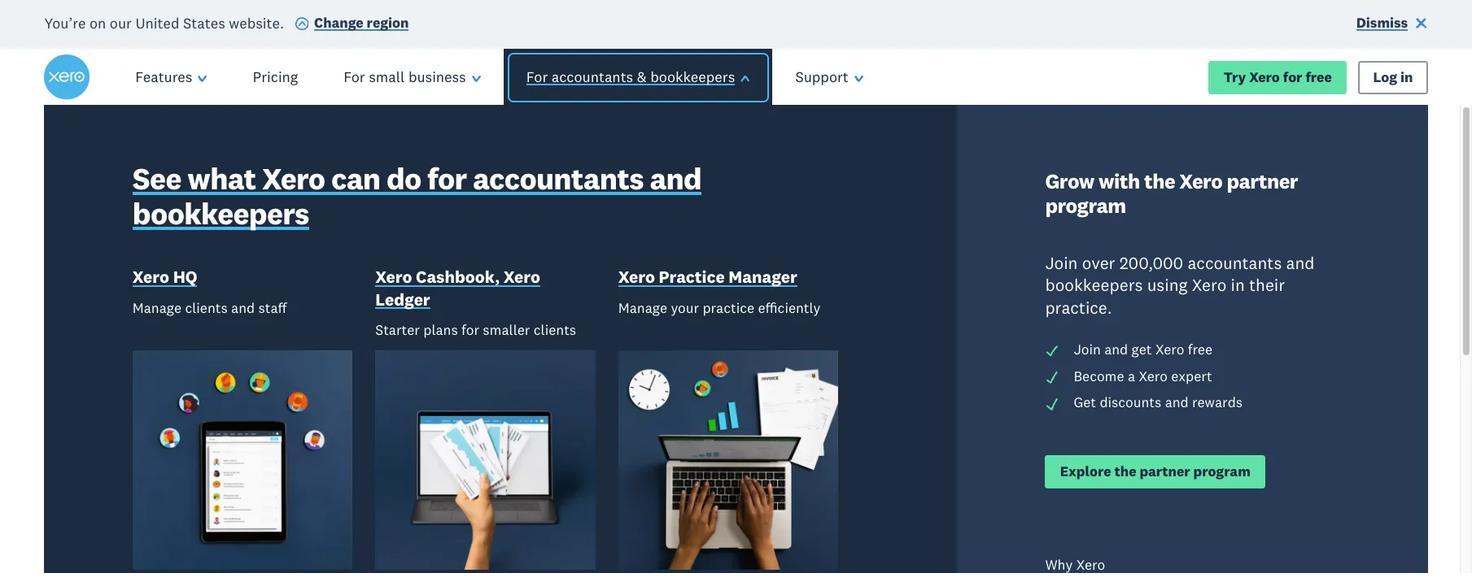 Task type: describe. For each thing, give the bounding box(es) containing it.
growing
[[846, 518, 912, 540]]

manager
[[729, 266, 798, 288]]

months*
[[913, 463, 981, 485]]

pricing
[[253, 68, 298, 86]]

miss
[[379, 269, 433, 302]]

up.
[[1127, 269, 1163, 302]]

support
[[796, 68, 849, 86]]

united
[[135, 13, 180, 32]]

for right plans
[[462, 322, 479, 339]]

get for get 50% off for 3 months*
[[777, 463, 805, 485]]

practice.
[[1045, 297, 1112, 319]]

hq
[[173, 266, 197, 288]]

xero cashbook, xero ledger
[[375, 266, 540, 311]]

what
[[187, 160, 256, 198]]

website.
[[229, 13, 284, 32]]

set
[[1084, 269, 1120, 302]]

with
[[1099, 169, 1140, 195]]

expert
[[1171, 368, 1212, 385]]

states
[[183, 13, 225, 32]]

starter plans for smaller clients
[[375, 322, 576, 339]]

for right the off
[[872, 463, 896, 485]]

1 horizontal spatial free
[[1188, 341, 1213, 359]]

0 horizontal spatial 3
[[619, 269, 633, 302]]

accountants inside the for accountants & bookkeepers dropdown button
[[552, 68, 633, 86]]

included image for get discounts and rewards
[[1045, 397, 1060, 412]]

ledger
[[375, 289, 430, 311]]

you're on our united states website.
[[44, 13, 284, 32]]

join and get xero free
[[1074, 341, 1213, 359]]

0 vertical spatial your
[[722, 162, 863, 248]]

xero hq link
[[133, 266, 197, 292]]

change region
[[314, 14, 409, 32]]

out
[[440, 269, 479, 302]]

for accountants & bookkeepers
[[526, 68, 735, 86]]

dismiss button
[[1357, 13, 1428, 36]]

see what xero can do for accountants and bookkeepers link
[[133, 160, 869, 237]]

change region button
[[294, 13, 409, 36]]

do
[[387, 160, 421, 198]]

manage clients and staff
[[133, 299, 287, 317]]

get 50% off for 3 months*
[[777, 463, 981, 485]]

can
[[331, 160, 380, 198]]

for small business button
[[321, 49, 504, 106]]

join over 200,000 accountants and bookkeepers using xero in their practice.
[[1045, 252, 1315, 319]]

suit
[[589, 162, 708, 248]]

get
[[1132, 341, 1152, 359]]

xero hq
[[133, 266, 197, 288]]

for for for small business
[[344, 68, 365, 86]]

features
[[135, 68, 192, 86]]

included image for become a xero expert
[[1045, 371, 1060, 385]]

1 vertical spatial on
[[485, 269, 515, 302]]

plans to suit your
[[323, 162, 877, 248]]

starter
[[375, 322, 420, 339]]

smaller
[[483, 322, 530, 339]]

1 vertical spatial partner
[[1140, 463, 1190, 481]]

1 vertical spatial clients
[[534, 322, 576, 339]]

log
[[1374, 68, 1398, 86]]

200,000
[[1120, 252, 1184, 274]]

off
[[847, 463, 869, 485]]

become
[[1074, 368, 1124, 385]]

in inside join over 200,000 accountants and bookkeepers using xero in their practice.
[[1231, 275, 1245, 297]]

xero cashbook, xero ledger link
[[375, 266, 596, 314]]

practice
[[659, 266, 725, 288]]

explore
[[1060, 463, 1111, 481]]

xero practice manager
[[618, 266, 798, 288]]

get for get discounts and rewards
[[1074, 394, 1096, 412]]

for accountants & bookkeepers button
[[498, 49, 778, 106]]

you're
[[44, 13, 86, 32]]

log in link
[[1359, 61, 1428, 94]]

2 horizontal spatial free
[[1306, 68, 1332, 86]]

for down plans to suit your
[[580, 269, 613, 302]]

change
[[314, 14, 364, 32]]

1 vertical spatial program
[[1194, 463, 1251, 481]]

bookkeepers inside join over 200,000 accountants and bookkeepers using xero in their practice.
[[1045, 275, 1143, 297]]

for for for accountants & bookkeepers
[[526, 68, 548, 86]]

and inside join over 200,000 accountants and bookkeepers using xero in their practice.
[[1286, 252, 1315, 274]]

explore the partner program link
[[1045, 456, 1266, 489]]

practice
[[703, 299, 755, 317]]

try xero for free link
[[1209, 61, 1347, 94]]

grow
[[1045, 169, 1095, 195]]

0 vertical spatial in
[[1401, 68, 1413, 86]]

manage your practice efficiently
[[618, 299, 821, 317]]

dismiss
[[1357, 14, 1408, 32]]

accountants inside join over 200,000 accountants and bookkeepers using xero in their practice.
[[1188, 252, 1282, 274]]



Task type: locate. For each thing, give the bounding box(es) containing it.
their
[[1249, 275, 1285, 297]]

get
[[1074, 394, 1096, 412], [777, 463, 805, 485]]

early
[[571, 518, 613, 540]]

join for join over 200,000 accountants and bookkeepers using xero in their practice.
[[1045, 252, 1078, 274]]

0 horizontal spatial on
[[90, 13, 106, 32]]

in
[[1401, 68, 1413, 86], [1231, 275, 1245, 297]]

bookkeepers
[[650, 68, 735, 86], [133, 195, 309, 233], [1045, 275, 1143, 297]]

0 horizontal spatial free
[[785, 269, 831, 302]]

0 vertical spatial the
[[1144, 169, 1175, 195]]

in left their on the right of the page
[[1231, 275, 1245, 297]]

grow with the xero partner program
[[1045, 169, 1298, 219]]

1 horizontal spatial partner
[[1227, 169, 1298, 195]]

our
[[110, 13, 132, 32]]

don't
[[309, 269, 373, 302]]

over
[[1082, 252, 1115, 274]]

3
[[619, 269, 633, 302], [899, 463, 909, 485]]

1 vertical spatial your
[[671, 299, 699, 317]]

2 horizontal spatial bookkeepers
[[1045, 275, 1143, 297]]

for
[[344, 68, 365, 86], [526, 68, 548, 86]]

accountants
[[552, 68, 633, 86], [473, 160, 644, 198], [1188, 252, 1282, 274]]

1 vertical spatial in
[[1231, 275, 1245, 297]]

on
[[90, 13, 106, 32], [485, 269, 515, 302]]

3 left months* on the bottom of the page
[[899, 463, 909, 485]]

for
[[1283, 68, 1303, 86], [427, 160, 467, 198], [580, 269, 613, 302], [462, 322, 479, 339], [872, 463, 896, 485]]

0 vertical spatial on
[[90, 13, 106, 32]]

included image
[[1045, 344, 1060, 359]]

0 vertical spatial clients
[[185, 299, 228, 317]]

join
[[1045, 252, 1078, 274], [1074, 341, 1101, 359]]

program down rewards
[[1194, 463, 1251, 481]]

1 manage from the left
[[133, 299, 182, 317]]

&
[[637, 68, 647, 86]]

partner
[[1227, 169, 1298, 195], [1140, 463, 1190, 481]]

0 vertical spatial 50%
[[521, 269, 574, 302]]

plans
[[423, 322, 458, 339]]

1 vertical spatial get
[[777, 463, 805, 485]]

0 horizontal spatial partner
[[1140, 463, 1190, 481]]

for small business
[[344, 68, 466, 86]]

0 vertical spatial bookkeepers
[[650, 68, 735, 86]]

efficiently
[[758, 299, 821, 317]]

for inside try xero for free link
[[1283, 68, 1303, 86]]

try xero for free
[[1224, 68, 1332, 86]]

your
[[722, 162, 863, 248], [671, 299, 699, 317]]

included image
[[1045, 371, 1060, 385], [1045, 397, 1060, 412]]

1 horizontal spatial in
[[1401, 68, 1413, 86]]

1 horizontal spatial 3
[[899, 463, 909, 485]]

bookkeepers down over on the top right
[[1045, 275, 1143, 297]]

clients down hq
[[185, 299, 228, 317]]

partner inside grow with the xero partner program
[[1227, 169, 1298, 195]]

1 horizontal spatial the
[[1144, 169, 1175, 195]]

0 horizontal spatial manage
[[133, 299, 182, 317]]

free up expert
[[1188, 341, 1213, 359]]

0 vertical spatial included image
[[1045, 371, 1060, 385]]

1 horizontal spatial clients
[[534, 322, 576, 339]]

and inside see what xero can do for accountants and bookkeepers
[[650, 160, 702, 198]]

manage
[[133, 299, 182, 317], [618, 299, 667, 317]]

become a xero expert
[[1074, 368, 1212, 385]]

1 horizontal spatial get
[[1074, 394, 1096, 412]]

1 vertical spatial included image
[[1045, 397, 1060, 412]]

program up over on the top right
[[1045, 193, 1126, 219]]

cashbook,
[[416, 266, 500, 288]]

bookkeepers inside see what xero can do for accountants and bookkeepers
[[133, 195, 309, 233]]

plans
[[323, 162, 495, 248]]

program
[[1045, 193, 1126, 219], [1194, 463, 1251, 481]]

don't miss out on 50% for 3 months and free support getting xero set up.
[[309, 269, 1163, 302]]

0 vertical spatial program
[[1045, 193, 1126, 219]]

bookkeepers up hq
[[133, 195, 309, 233]]

features button
[[113, 49, 230, 106]]

for inside see what xero can do for accountants and bookkeepers
[[427, 160, 467, 198]]

1 included image from the top
[[1045, 371, 1060, 385]]

for right try
[[1283, 68, 1303, 86]]

manage down the xero hq link
[[133, 299, 182, 317]]

0 horizontal spatial get
[[777, 463, 805, 485]]

1 vertical spatial 3
[[899, 463, 909, 485]]

small
[[369, 68, 405, 86]]

1 horizontal spatial program
[[1194, 463, 1251, 481]]

bookkeepers right & in the top of the page
[[650, 68, 735, 86]]

1 vertical spatial join
[[1074, 341, 1101, 359]]

support
[[837, 269, 929, 302]]

2 vertical spatial accountants
[[1188, 252, 1282, 274]]

1 horizontal spatial bookkeepers
[[650, 68, 735, 86]]

0 vertical spatial partner
[[1227, 169, 1298, 195]]

0 horizontal spatial program
[[1045, 193, 1126, 219]]

1 horizontal spatial your
[[722, 162, 863, 248]]

log in
[[1374, 68, 1413, 86]]

1 vertical spatial accountants
[[473, 160, 644, 198]]

on left our
[[90, 13, 106, 32]]

2 manage from the left
[[618, 299, 667, 317]]

using
[[1147, 275, 1188, 297]]

discounts
[[1100, 394, 1162, 412]]

on right "out"
[[485, 269, 515, 302]]

in right log at the top of page
[[1401, 68, 1413, 86]]

get left the off
[[777, 463, 805, 485]]

region
[[367, 14, 409, 32]]

see what xero can do for accountants and bookkeepers
[[133, 160, 702, 233]]

rewards
[[1192, 394, 1243, 412]]

1 for from the left
[[344, 68, 365, 86]]

manage for practice
[[618, 299, 667, 317]]

xero homepage image
[[44, 55, 90, 100]]

xero inside see what xero can do for accountants and bookkeepers
[[262, 160, 325, 198]]

2 vertical spatial free
[[1188, 341, 1213, 359]]

to
[[510, 162, 575, 248]]

join left over on the top right
[[1045, 252, 1078, 274]]

business
[[408, 68, 466, 86]]

1 horizontal spatial 50%
[[809, 463, 844, 485]]

1 horizontal spatial manage
[[618, 299, 667, 317]]

2 vertical spatial bookkeepers
[[1045, 275, 1143, 297]]

0 horizontal spatial bookkeepers
[[133, 195, 309, 233]]

clients
[[185, 299, 228, 317], [534, 322, 576, 339]]

0 horizontal spatial clients
[[185, 299, 228, 317]]

free left support
[[785, 269, 831, 302]]

0 vertical spatial join
[[1045, 252, 1078, 274]]

0 vertical spatial free
[[1306, 68, 1332, 86]]

months
[[640, 269, 729, 302]]

staff
[[258, 299, 287, 317]]

join inside join over 200,000 accountants and bookkeepers using xero in their practice.
[[1045, 252, 1078, 274]]

the right "explore"
[[1115, 463, 1137, 481]]

clients right the 'smaller'
[[534, 322, 576, 339]]

accountants inside see what xero can do for accountants and bookkeepers
[[473, 160, 644, 198]]

pricing link
[[230, 49, 321, 106]]

get discounts and rewards
[[1074, 394, 1243, 412]]

3 left months
[[619, 269, 633, 302]]

the right with
[[1144, 169, 1175, 195]]

manage for hq
[[133, 299, 182, 317]]

and
[[650, 160, 702, 198], [1286, 252, 1315, 274], [735, 269, 779, 302], [231, 299, 255, 317], [1105, 341, 1128, 359], [1165, 394, 1189, 412]]

0 horizontal spatial in
[[1231, 275, 1245, 297]]

getting
[[936, 269, 1018, 302]]

0 horizontal spatial for
[[344, 68, 365, 86]]

free
[[1306, 68, 1332, 86], [785, 269, 831, 302], [1188, 341, 1213, 359]]

50% left the off
[[809, 463, 844, 485]]

1 horizontal spatial on
[[485, 269, 515, 302]]

1 vertical spatial free
[[785, 269, 831, 302]]

xero inside join over 200,000 accountants and bookkeepers using xero in their practice.
[[1192, 275, 1227, 297]]

for right do
[[427, 160, 467, 198]]

0 vertical spatial 3
[[619, 269, 633, 302]]

a
[[1128, 368, 1135, 385]]

2 included image from the top
[[1045, 397, 1060, 412]]

0 vertical spatial accountants
[[552, 68, 633, 86]]

0 horizontal spatial your
[[671, 299, 699, 317]]

see
[[133, 160, 181, 198]]

0 horizontal spatial 50%
[[521, 269, 574, 302]]

1 vertical spatial 50%
[[809, 463, 844, 485]]

support button
[[773, 49, 886, 106]]

your up manager
[[722, 162, 863, 248]]

1 vertical spatial the
[[1115, 463, 1137, 481]]

join up become at the right
[[1074, 341, 1101, 359]]

the inside explore the partner program link
[[1115, 463, 1137, 481]]

the inside grow with the xero partner program
[[1144, 169, 1175, 195]]

1 vertical spatial bookkeepers
[[133, 195, 309, 233]]

manage down practice at the left
[[618, 299, 667, 317]]

program inside grow with the xero partner program
[[1045, 193, 1126, 219]]

xero inside grow with the xero partner program
[[1180, 169, 1223, 195]]

try
[[1224, 68, 1246, 86]]

your down practice at the left
[[671, 299, 699, 317]]

bookkeepers inside dropdown button
[[650, 68, 735, 86]]

explore the partner program
[[1060, 463, 1251, 481]]

join for join and get xero free
[[1074, 341, 1101, 359]]

2 for from the left
[[526, 68, 548, 86]]

0 vertical spatial get
[[1074, 394, 1096, 412]]

free left log at the top of page
[[1306, 68, 1332, 86]]

get down become at the right
[[1074, 394, 1096, 412]]

0 horizontal spatial the
[[1115, 463, 1137, 481]]

1 horizontal spatial for
[[526, 68, 548, 86]]

xero practice manager link
[[618, 266, 798, 292]]

50% up the 'smaller'
[[521, 269, 574, 302]]



Task type: vqa. For each thing, say whether or not it's contained in the screenshot.
the bookkeeping
no



